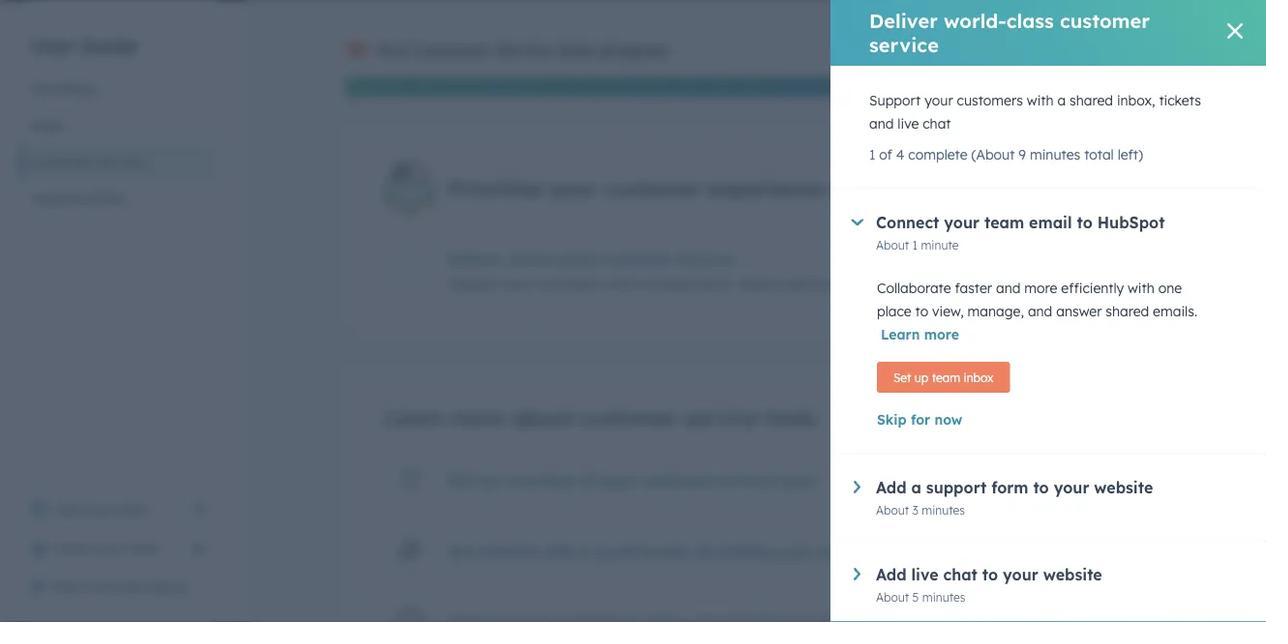 Task type: describe. For each thing, give the bounding box(es) containing it.
start overview demo link
[[19, 568, 217, 607]]

start
[[54, 579, 86, 596]]

website
[[31, 191, 82, 208]]

learn inside collaborate faster and more efficiently with one place to view, manage, and answer shared emails. learn more
[[881, 326, 920, 343]]

deliver world-class customer service dialog
[[831, 0, 1267, 623]]

scaling
[[718, 542, 773, 561]]

1 vertical spatial 9
[[1056, 276, 1062, 290]]

left
[[1112, 276, 1130, 290]]

deliver world-class customer service
[[870, 9, 1150, 57]]

minutes inside add live chat to your website about 5 minutes
[[923, 590, 966, 605]]

1 horizontal spatial overview
[[505, 471, 576, 490]]

your customer service tools progress progress bar
[[346, 77, 865, 97]]

with inside collaborate faster and more efficiently with one place to view, manage, and answer shared emails. learn more
[[1128, 280, 1155, 297]]

faster
[[955, 280, 993, 297]]

add for add live chat to your website
[[876, 565, 907, 585]]

started
[[480, 542, 536, 561]]

website inside add a support form to your website about 3 minutes
[[1094, 478, 1154, 498]]

website (cms)
[[31, 191, 124, 208]]

deliver for deliver world-class customer service
[[870, 9, 938, 33]]

your
[[377, 41, 412, 60]]

a inside add a support form to your website about 3 minutes
[[912, 478, 922, 498]]

skip for now
[[877, 412, 963, 428]]

deliver world-class customer service button
[[448, 250, 973, 269]]

guide
[[81, 33, 138, 58]]

close image
[[1228, 23, 1243, 39]]

1 vertical spatial support
[[895, 542, 956, 561]]

customers inside the deliver world-class customer service support your customers with a shared inbox, tickets and live chat
[[536, 276, 602, 293]]

customer service button
[[19, 144, 217, 181]]

lesson
[[641, 542, 689, 561]]

about inside add live chat to your website about 5 minutes
[[876, 590, 909, 605]]

marketing button
[[19, 71, 217, 107]]

connect
[[876, 213, 940, 232]]

1 vertical spatial more
[[924, 326, 959, 343]]

minutes inside add a support form to your website about 3 minutes
[[922, 503, 966, 518]]

0 vertical spatial customer
[[417, 41, 491, 60]]

team for email
[[985, 213, 1025, 232]]

now
[[935, 412, 963, 428]]

invite
[[54, 540, 91, 557]]

user guide views element
[[19, 0, 217, 218]]

support your customers with a shared inbox, tickets and live chat
[[870, 92, 1202, 132]]

2 vertical spatial more
[[451, 405, 505, 431]]

a inside the deliver world-class customer service support your customers with a shared inbox, tickets and live chat
[[637, 276, 645, 293]]

view your plan
[[54, 502, 149, 519]]

to inside add live chat to your website about 5 minutes
[[983, 565, 998, 585]]

quick
[[594, 542, 636, 561]]

answer
[[1057, 303, 1102, 320]]

with inside the deliver world-class customer service support your customers with a shared inbox, tickets and live chat
[[606, 276, 633, 293]]

customer service
[[31, 154, 144, 171]]

on
[[694, 542, 713, 561]]

for
[[911, 412, 931, 428]]

user guide
[[31, 33, 138, 58]]

customer inside deliver world-class customer service
[[1060, 9, 1150, 33]]

with right experience
[[830, 175, 874, 202]]

0 vertical spatial tools
[[559, 41, 597, 60]]

caret image for add
[[854, 568, 861, 581]]

support inside add a support form to your website about 3 minutes
[[926, 478, 987, 498]]

about inside add a support form to your website about 3 minutes
[[876, 503, 909, 518]]

class for deliver world-class customer service support your customers with a shared inbox, tickets and live chat
[[558, 250, 596, 269]]

skip for now button
[[877, 409, 1220, 432]]

efficiently
[[1062, 280, 1124, 297]]

and inside support your customers with a shared inbox, tickets and live chat
[[870, 115, 894, 132]]

9 inside "deliver world-class customer service" dialog
[[1019, 146, 1026, 163]]

add for add a support form to your website
[[876, 478, 907, 498]]

get started with a quick lesson on scaling your customer support link
[[448, 542, 956, 561]]

complete
[[909, 146, 968, 163]]

with right started
[[541, 542, 574, 561]]

team for inbox
[[932, 370, 961, 385]]

add live chat to your website about 5 minutes
[[876, 565, 1103, 605]]

link opens in a new window image
[[888, 613, 902, 623]]

get an overview of your customer service tools button
[[448, 471, 816, 490]]

to inside connect your team email to hubspot about 1 minute
[[1077, 213, 1093, 232]]

service for learn more about customer service tools
[[684, 405, 760, 431]]

shared inside support your customers with a shared inbox, tickets and live chat
[[1070, 92, 1114, 109]]

set up team inbox link
[[877, 362, 1010, 393]]

live inside add live chat to your website about 5 minutes
[[912, 565, 939, 585]]

your inside add live chat to your website about 5 minutes
[[1003, 565, 1039, 585]]

place
[[877, 303, 912, 320]]

minutes up answer
[[1066, 276, 1109, 290]]

website (cms) button
[[19, 181, 217, 218]]

with inside support your customers with a shared inbox, tickets and live chat
[[1027, 92, 1054, 109]]

tickets inside support your customers with a shared inbox, tickets and live chat
[[1159, 92, 1202, 109]]

manage,
[[968, 303, 1024, 320]]

caret image
[[854, 481, 861, 494]]

67%
[[1137, 77, 1169, 97]]

5
[[913, 590, 919, 605]]

2 horizontal spatial service
[[881, 175, 959, 202]]

get an overview of your customer service tools
[[448, 471, 816, 490]]

add a support form to your website about 3 minutes
[[876, 478, 1154, 518]]

total
[[1085, 146, 1114, 163]]

set
[[894, 370, 912, 385]]

set up team inbox
[[894, 370, 994, 385]]

shared inside collaborate faster and more efficiently with one place to view, manage, and answer shared emails. learn more
[[1106, 303, 1150, 320]]

left)
[[1118, 146, 1144, 163]]

service inside button
[[97, 154, 144, 171]]

get for get an overview of your customer service tools
[[448, 471, 476, 490]]

experience
[[708, 175, 823, 202]]

0 vertical spatial service
[[496, 41, 554, 60]]

your inside button
[[95, 540, 124, 557]]

customer inside the deliver world-class customer service support your customers with a shared inbox, tickets and live chat
[[601, 250, 673, 269]]

support inside the deliver world-class customer service support your customers with a shared inbox, tickets and live chat
[[448, 276, 500, 293]]

2 horizontal spatial more
[[1025, 280, 1058, 297]]



Task type: vqa. For each thing, say whether or not it's contained in the screenshot.
of to the top
yes



Task type: locate. For each thing, give the bounding box(es) containing it.
2 get from the top
[[448, 542, 476, 561]]

1 horizontal spatial 1
[[913, 238, 918, 252]]

hubspot
[[1098, 213, 1165, 232]]

2 add from the top
[[876, 565, 907, 585]]

minute
[[921, 238, 959, 252]]

live up 4
[[898, 115, 919, 132]]

more down view,
[[924, 326, 959, 343]]

an
[[480, 471, 500, 490]]

0 vertical spatial 9
[[1019, 146, 1026, 163]]

2 vertical spatial shared
[[1106, 303, 1150, 320]]

2 vertical spatial live
[[912, 565, 939, 585]]

support inside support your customers with a shared inbox, tickets and live chat
[[870, 92, 921, 109]]

0 horizontal spatial tickets
[[738, 276, 780, 293]]

team down plan
[[128, 540, 161, 557]]

2 vertical spatial chat
[[944, 565, 978, 585]]

0 vertical spatial support
[[870, 92, 921, 109]]

0 vertical spatial shared
[[1070, 92, 1114, 109]]

1 vertical spatial overview
[[90, 579, 147, 596]]

1 horizontal spatial service
[[496, 41, 554, 60]]

1 horizontal spatial more
[[924, 326, 959, 343]]

live up the 5
[[912, 565, 939, 585]]

0 vertical spatial inbox,
[[1117, 92, 1156, 109]]

and inside the deliver world-class customer service support your customers with a shared inbox, tickets and live chat
[[784, 276, 809, 293]]

to inside collaborate faster and more efficiently with one place to view, manage, and answer shared emails. learn more
[[916, 303, 929, 320]]

to up "learn more" button
[[916, 303, 929, 320]]

to right email
[[1077, 213, 1093, 232]]

overview down invite your team button
[[90, 579, 147, 596]]

more
[[1025, 280, 1058, 297], [924, 326, 959, 343], [451, 405, 505, 431]]

customer up website
[[31, 154, 93, 171]]

form
[[992, 478, 1029, 498]]

team up [object object] complete progress bar
[[985, 213, 1025, 232]]

0 horizontal spatial more
[[451, 405, 505, 431]]

skip
[[877, 412, 907, 428]]

marketing
[[31, 80, 96, 97]]

progress
[[601, 41, 669, 60]]

1 vertical spatial tools
[[766, 405, 817, 431]]

demo
[[151, 579, 188, 596]]

sales
[[31, 117, 65, 134]]

0 vertical spatial caret image
[[851, 219, 864, 226]]

1 horizontal spatial customers
[[957, 92, 1023, 109]]

0 vertical spatial tickets
[[1159, 92, 1202, 109]]

0 horizontal spatial world-
[[508, 250, 558, 269]]

and
[[870, 115, 894, 132], [784, 276, 809, 293], [996, 280, 1021, 297], [1028, 303, 1053, 320]]

deliver for deliver world-class customer service support your customers with a shared inbox, tickets and live chat
[[448, 250, 503, 269]]

minutes right the 5
[[923, 590, 966, 605]]

customer inside button
[[31, 154, 93, 171]]

invite your team button
[[19, 530, 217, 568]]

2 vertical spatial service
[[881, 175, 959, 202]]

your inside connect your team email to hubspot about 1 minute
[[944, 213, 980, 232]]

caret image for connect
[[851, 219, 864, 226]]

live left collaborate
[[813, 276, 834, 293]]

learn more button
[[881, 323, 959, 347]]

about inside connect your team email to hubspot about 1 minute
[[876, 238, 909, 252]]

caret image down caret icon
[[854, 568, 861, 581]]

live inside the deliver world-class customer service support your customers with a shared inbox, tickets and live chat
[[813, 276, 834, 293]]

1 vertical spatial world-
[[508, 250, 558, 269]]

0 horizontal spatial service
[[97, 154, 144, 171]]

4
[[896, 146, 905, 163]]

1 horizontal spatial learn
[[881, 326, 920, 343]]

0 horizontal spatial deliver
[[448, 250, 503, 269]]

service
[[870, 33, 939, 57], [678, 250, 733, 269], [684, 405, 760, 431], [718, 471, 774, 490]]

1 inside connect your team email to hubspot about 1 minute
[[913, 238, 918, 252]]

world- for deliver world-class customer service
[[944, 9, 1007, 33]]

chat down add a support form to your website about 3 minutes
[[944, 565, 978, 585]]

1 get from the top
[[448, 471, 476, 490]]

caret image
[[851, 219, 864, 226], [854, 568, 861, 581]]

1 vertical spatial get
[[448, 542, 476, 561]]

0 horizontal spatial support
[[448, 276, 500, 293]]

with left one
[[1128, 280, 1155, 297]]

1 horizontal spatial of
[[880, 146, 893, 163]]

about down 'connect' at the right
[[876, 238, 909, 252]]

2 horizontal spatial team
[[985, 213, 1025, 232]]

learn
[[881, 326, 920, 343], [384, 405, 445, 431]]

learn more about customer service tools
[[384, 405, 817, 431]]

0 horizontal spatial learn
[[384, 405, 445, 431]]

chat inside support your customers with a shared inbox, tickets and live chat
[[923, 115, 951, 132]]

with up 1 of 4 complete (about 9 minutes total left)
[[1027, 92, 1054, 109]]

9
[[1019, 146, 1026, 163], [1056, 276, 1062, 290]]

0 vertical spatial team
[[985, 213, 1025, 232]]

collaborate faster and more efficiently with one place to view, manage, and answer shared emails. learn more
[[877, 280, 1198, 343]]

tools
[[559, 41, 597, 60], [766, 405, 817, 431], [778, 471, 816, 490]]

customer
[[1060, 9, 1150, 33], [604, 175, 702, 202], [601, 250, 673, 269], [580, 405, 678, 431], [641, 471, 713, 490], [818, 542, 890, 561]]

plan
[[121, 502, 149, 519]]

minutes left total
[[1030, 146, 1081, 163]]

overview right an
[[505, 471, 576, 490]]

0 horizontal spatial team
[[128, 540, 161, 557]]

1 horizontal spatial tickets
[[1159, 92, 1202, 109]]

world- inside the deliver world-class customer service support your customers with a shared inbox, tickets and live chat
[[508, 250, 558, 269]]

get
[[448, 471, 476, 490], [448, 542, 476, 561]]

1 left 4
[[870, 146, 876, 163]]

get started with a quick lesson on scaling your customer support
[[448, 542, 956, 561]]

deliver world-class customer service support your customers with a shared inbox, tickets and live chat
[[448, 250, 866, 293]]

1 horizontal spatial deliver
[[870, 9, 938, 33]]

0 horizontal spatial customer
[[31, 154, 93, 171]]

chat
[[923, 115, 951, 132], [838, 276, 866, 293], [944, 565, 978, 585]]

overview
[[505, 471, 576, 490], [90, 579, 147, 596]]

(about
[[972, 146, 1015, 163]]

0 vertical spatial support
[[926, 478, 987, 498]]

a up 3
[[912, 478, 922, 498]]

shared inside the deliver world-class customer service support your customers with a shared inbox, tickets and live chat
[[649, 276, 692, 293]]

0 vertical spatial website
[[1094, 478, 1154, 498]]

inbox, up the left)
[[1117, 92, 1156, 109]]

0 vertical spatial add
[[876, 478, 907, 498]]

start overview demo
[[54, 579, 188, 596]]

to inside add a support form to your website about 3 minutes
[[1034, 478, 1049, 498]]

1 of 4 complete (about 9 minutes total left)
[[870, 146, 1144, 163]]

0 vertical spatial customers
[[957, 92, 1023, 109]]

about left 3
[[876, 503, 909, 518]]

1 vertical spatial website
[[1044, 565, 1103, 585]]

your
[[925, 92, 953, 109], [550, 175, 598, 202], [944, 213, 980, 232], [504, 276, 532, 293], [601, 471, 636, 490], [1054, 478, 1090, 498], [89, 502, 117, 519], [95, 540, 124, 557], [778, 542, 813, 561], [1003, 565, 1039, 585]]

0 vertical spatial of
[[880, 146, 893, 163]]

1 horizontal spatial team
[[932, 370, 961, 385]]

support down 3
[[895, 542, 956, 561]]

a
[[1058, 92, 1066, 109], [637, 276, 645, 293], [912, 478, 922, 498], [579, 542, 589, 561]]

1 vertical spatial 1
[[913, 238, 918, 252]]

website
[[1094, 478, 1154, 498], [1044, 565, 1103, 585]]

chat up complete at the top right of the page
[[923, 115, 951, 132]]

service for deliver world-class customer service
[[870, 33, 939, 57]]

0 horizontal spatial of
[[580, 471, 596, 490]]

hub
[[965, 175, 1009, 202]]

about up link opens in a new window icon
[[876, 590, 909, 605]]

website inside add live chat to your website about 5 minutes
[[1044, 565, 1103, 585]]

view
[[54, 502, 85, 519]]

1 vertical spatial live
[[813, 276, 834, 293]]

class inside deliver world-class customer service
[[1007, 9, 1054, 33]]

1 vertical spatial chat
[[838, 276, 866, 293]]

tickets inside the deliver world-class customer service support your customers with a shared inbox, tickets and live chat
[[738, 276, 780, 293]]

view,
[[933, 303, 964, 320]]

of down learn more about customer service tools
[[580, 471, 596, 490]]

0 vertical spatial deliver
[[870, 9, 938, 33]]

0 vertical spatial live
[[898, 115, 919, 132]]

(cms)
[[86, 191, 124, 208]]

0 vertical spatial more
[[1025, 280, 1058, 297]]

sales button
[[19, 107, 217, 144]]

world- for deliver world-class customer service support your customers with a shared inbox, tickets and live chat
[[508, 250, 558, 269]]

emails.
[[1153, 303, 1198, 320]]

0 horizontal spatial class
[[558, 250, 596, 269]]

1 vertical spatial team
[[932, 370, 961, 385]]

1 vertical spatial caret image
[[854, 568, 861, 581]]

with down the deliver world-class customer service button
[[606, 276, 633, 293]]

shared down left
[[1106, 303, 1150, 320]]

inbox
[[964, 370, 994, 385]]

0 vertical spatial get
[[448, 471, 476, 490]]

prioritize your customer experience with service hub
[[448, 175, 1009, 202]]

class inside the deliver world-class customer service support your customers with a shared inbox, tickets and live chat
[[558, 250, 596, 269]]

1 vertical spatial learn
[[384, 405, 445, 431]]

1 horizontal spatial 9
[[1056, 276, 1062, 290]]

1 vertical spatial deliver
[[448, 250, 503, 269]]

customer right your
[[417, 41, 491, 60]]

1 vertical spatial customers
[[536, 276, 602, 293]]

prioritize
[[448, 175, 543, 202]]

1 horizontal spatial world-
[[944, 9, 1007, 33]]

0 horizontal spatial inbox,
[[696, 276, 734, 293]]

1 down 'connect' at the right
[[913, 238, 918, 252]]

get left started
[[448, 542, 476, 561]]

support
[[870, 92, 921, 109], [448, 276, 500, 293]]

get for get started with a quick lesson on scaling your customer support
[[448, 542, 476, 561]]

a down the deliver world-class customer service button
[[637, 276, 645, 293]]

shared
[[1070, 92, 1114, 109], [649, 276, 692, 293], [1106, 303, 1150, 320]]

team right 'up'
[[932, 370, 961, 385]]

invite your team
[[54, 540, 161, 557]]

collaborate
[[877, 280, 951, 297]]

more up answer
[[1025, 280, 1058, 297]]

to right form
[[1034, 478, 1049, 498]]

link opens in a new window image
[[192, 499, 205, 522], [192, 504, 205, 517], [888, 618, 902, 623]]

1 vertical spatial tickets
[[738, 276, 780, 293]]

service down sales button
[[97, 154, 144, 171]]

service up 'connect' at the right
[[881, 175, 959, 202]]

live inside support your customers with a shared inbox, tickets and live chat
[[898, 115, 919, 132]]

shared up total
[[1070, 92, 1114, 109]]

1 vertical spatial class
[[558, 250, 596, 269]]

1 vertical spatial support
[[448, 276, 500, 293]]

deliver inside the deliver world-class customer service support your customers with a shared inbox, tickets and live chat
[[448, 250, 503, 269]]

9 right (about
[[1019, 146, 1026, 163]]

1 vertical spatial inbox,
[[696, 276, 734, 293]]

customer
[[417, 41, 491, 60], [31, 154, 93, 171]]

support
[[926, 478, 987, 498], [895, 542, 956, 561]]

about 9 minutes left
[[1020, 276, 1130, 290]]

inbox,
[[1117, 92, 1156, 109], [696, 276, 734, 293]]

0 vertical spatial chat
[[923, 115, 951, 132]]

1 horizontal spatial support
[[870, 92, 921, 109]]

1 horizontal spatial inbox,
[[1117, 92, 1156, 109]]

1 horizontal spatial customer
[[417, 41, 491, 60]]

of left 4
[[880, 146, 893, 163]]

1 horizontal spatial class
[[1007, 9, 1054, 33]]

world-
[[944, 9, 1007, 33], [508, 250, 558, 269]]

more up an
[[451, 405, 505, 431]]

0 horizontal spatial 1
[[870, 146, 876, 163]]

service for deliver world-class customer service support your customers with a shared inbox, tickets and live chat
[[678, 250, 733, 269]]

1 vertical spatial customer
[[31, 154, 93, 171]]

3
[[913, 503, 919, 518]]

service up the your customer service tools progress progress bar
[[496, 41, 554, 60]]

9 up answer
[[1056, 276, 1062, 290]]

your inside the deliver world-class customer service support your customers with a shared inbox, tickets and live chat
[[504, 276, 532, 293]]

minutes right 3
[[922, 503, 966, 518]]

connect your team email to hubspot about 1 minute
[[876, 213, 1165, 252]]

up
[[915, 370, 929, 385]]

class for deliver world-class customer service
[[1007, 9, 1054, 33]]

customers
[[957, 92, 1023, 109], [536, 276, 602, 293]]

support left form
[[926, 478, 987, 498]]

world- inside deliver world-class customer service
[[944, 9, 1007, 33]]

one
[[1159, 280, 1182, 297]]

your inside add a support form to your website about 3 minutes
[[1054, 478, 1090, 498]]

to down add a support form to your website about 3 minutes
[[983, 565, 998, 585]]

about
[[876, 238, 909, 252], [1020, 276, 1053, 290], [876, 503, 909, 518], [876, 590, 909, 605]]

0 horizontal spatial 9
[[1019, 146, 1026, 163]]

0 vertical spatial 1
[[870, 146, 876, 163]]

minutes
[[1030, 146, 1081, 163], [1066, 276, 1109, 290], [922, 503, 966, 518], [923, 590, 966, 605]]

a left quick
[[579, 542, 589, 561]]

view your plan link
[[19, 491, 217, 530]]

1 vertical spatial of
[[580, 471, 596, 490]]

your customer service tools progress
[[377, 41, 669, 60]]

1 vertical spatial service
[[97, 154, 144, 171]]

1 add from the top
[[876, 478, 907, 498]]

team inside button
[[128, 540, 161, 557]]

chat inside the deliver world-class customer service support your customers with a shared inbox, tickets and live chat
[[838, 276, 866, 293]]

your inside support your customers with a shared inbox, tickets and live chat
[[925, 92, 953, 109]]

0 horizontal spatial customers
[[536, 276, 602, 293]]

a up 1 of 4 complete (about 9 minutes total left)
[[1058, 92, 1066, 109]]

get left an
[[448, 471, 476, 490]]

service inside the deliver world-class customer service support your customers with a shared inbox, tickets and live chat
[[678, 250, 733, 269]]

service inside deliver world-class customer service
[[870, 33, 939, 57]]

to
[[1077, 213, 1093, 232], [916, 303, 929, 320], [1034, 478, 1049, 498], [983, 565, 998, 585]]

1 vertical spatial add
[[876, 565, 907, 585]]

inbox, inside the deliver world-class customer service support your customers with a shared inbox, tickets and live chat
[[696, 276, 734, 293]]

email
[[1029, 213, 1072, 232]]

0 vertical spatial class
[[1007, 9, 1054, 33]]

0 vertical spatial learn
[[881, 326, 920, 343]]

a inside support your customers with a shared inbox, tickets and live chat
[[1058, 92, 1066, 109]]

deliver inside deliver world-class customer service
[[870, 9, 938, 33]]

add right caret icon
[[876, 478, 907, 498]]

2 vertical spatial tools
[[778, 471, 816, 490]]

0 horizontal spatial overview
[[90, 579, 147, 596]]

service
[[496, 41, 554, 60], [97, 154, 144, 171], [881, 175, 959, 202]]

team inside connect your team email to hubspot about 1 minute
[[985, 213, 1025, 232]]

1 vertical spatial shared
[[649, 276, 692, 293]]

add up link opens in a new window icon
[[876, 565, 907, 585]]

inbox, down the deliver world-class customer service button
[[696, 276, 734, 293]]

chat left collaborate
[[838, 276, 866, 293]]

2 vertical spatial team
[[128, 540, 161, 557]]

about
[[512, 405, 574, 431]]

add inside add a support form to your website about 3 minutes
[[876, 478, 907, 498]]

about up manage, on the right of page
[[1020, 276, 1053, 290]]

inbox, inside support your customers with a shared inbox, tickets and live chat
[[1117, 92, 1156, 109]]

customers inside support your customers with a shared inbox, tickets and live chat
[[957, 92, 1023, 109]]

chat inside add live chat to your website about 5 minutes
[[944, 565, 978, 585]]

caret image left 'connect' at the right
[[851, 219, 864, 226]]

shared down the deliver world-class customer service button
[[649, 276, 692, 293]]

0 vertical spatial overview
[[505, 471, 576, 490]]

team
[[985, 213, 1025, 232], [932, 370, 961, 385], [128, 540, 161, 557]]

[object object] complete progress bar
[[985, 255, 1013, 261]]

add
[[876, 478, 907, 498], [876, 565, 907, 585]]

class
[[1007, 9, 1054, 33], [558, 250, 596, 269]]

add inside add live chat to your website about 5 minutes
[[876, 565, 907, 585]]

user
[[31, 33, 75, 58]]

of
[[880, 146, 893, 163], [580, 471, 596, 490]]

of inside "deliver world-class customer service" dialog
[[880, 146, 893, 163]]

0 vertical spatial world-
[[944, 9, 1007, 33]]



